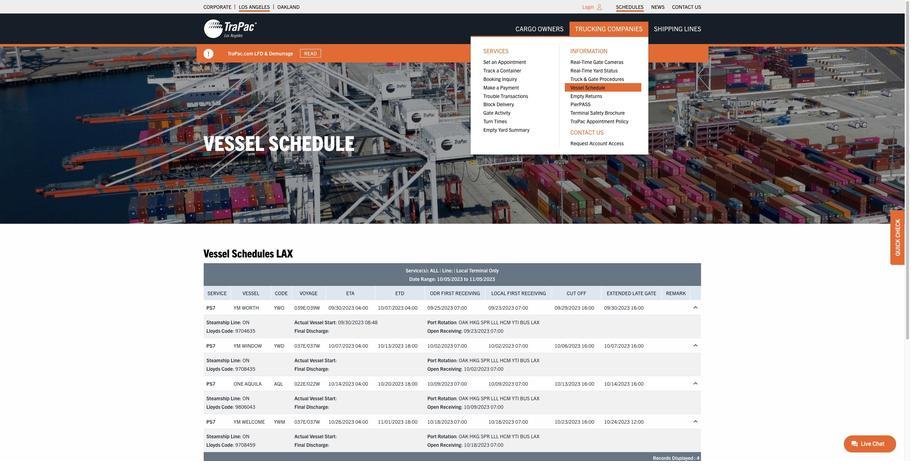 Task type: describe. For each thing, give the bounding box(es) containing it.
delivery
[[497, 101, 514, 108]]

information link
[[565, 44, 642, 58]]

10/13/2023 18:00
[[378, 343, 418, 349]]

port for port rotation : oak hkg spr lll hcm yti bus lax open receiving : 09/23/2023 07:00
[[428, 320, 437, 326]]

1 10/18/2023 07:00 from the left
[[428, 419, 467, 426]]

09/30/2023 inside actual vessel start : 09/30/2023 08:48 final discharge :
[[338, 320, 364, 326]]

16:00 for 09/29/2023 16:00
[[582, 305, 595, 311]]

menu bar containing schedules
[[613, 2, 706, 12]]

final for steamship line : on lloyds code : 9806043
[[295, 404, 305, 411]]

lll for 10/18/2023
[[491, 434, 499, 440]]

port rotation : oak hkg spr lll hcm yti bus lax open receiving : 10/02/2023 07:00
[[428, 358, 540, 373]]

1 horizontal spatial local
[[492, 290, 507, 297]]

start for steamship line : on lloyds code : 9708435
[[325, 358, 336, 364]]

account
[[590, 140, 608, 147]]

on for steamship line : on lloyds code : 9708459
[[243, 434, 250, 440]]

yti for : 09/23/2023 07:00
[[512, 320, 519, 326]]

04:00 for 11/01/2023 18:00
[[356, 419, 368, 426]]

spr for 09/23/2023
[[481, 320, 490, 326]]

los angeles link
[[239, 2, 270, 12]]

yti for : 10/02/2023 07:00
[[512, 358, 519, 364]]

start for steamship line : on lloyds code : 9708459
[[325, 434, 336, 440]]

10/14/2023 16:00
[[605, 381, 644, 387]]

12:00
[[632, 419, 644, 426]]

trouble transactions link
[[478, 92, 555, 100]]

09/23/2023 inside 'port rotation : oak hkg spr lll hcm yti bus lax open receiving : 09/23/2023 07:00'
[[464, 328, 490, 335]]

safety
[[591, 110, 604, 116]]

10/26/2023
[[329, 419, 354, 426]]

line for 9708459
[[231, 434, 240, 440]]

read
[[305, 50, 317, 57]]

receiving for port rotation : oak hkg spr lll hcm yti bus lax open receiving : 09/23/2023 07:00
[[441, 328, 462, 335]]

discharge for steamship line : on lloyds code : 9806043
[[307, 404, 328, 411]]

make a payment link
[[478, 83, 555, 92]]

spr for 10/09/2023
[[481, 396, 490, 402]]

terminal inside service(s): all | line: | local terminal only date range: 10/05/2023 to 11/05/2023
[[470, 268, 488, 274]]

rotation for : 10/02/2023 07:00
[[438, 358, 457, 364]]

services menu item
[[478, 44, 555, 134]]

hkg for 10/09/2023
[[470, 396, 480, 402]]

ps7 for ym worth
[[207, 305, 216, 311]]

service(s):
[[406, 268, 429, 274]]

line for 9704635
[[231, 320, 240, 326]]

2 10/18/2023 07:00 from the left
[[489, 419, 529, 426]]

gate down real-time yard status link
[[589, 76, 599, 82]]

1 a from the top
[[497, 67, 500, 74]]

menu for services
[[478, 58, 555, 134]]

contact inside menu item
[[571, 129, 596, 136]]

18:00 for 10/20/2023 18:00
[[405, 381, 418, 387]]

real-time yard status link
[[565, 66, 642, 75]]

039e/039w
[[295, 305, 320, 311]]

09/29/2023 16:00
[[555, 305, 595, 311]]

solid image
[[204, 49, 214, 59]]

11/01/2023
[[378, 419, 404, 426]]

9708459
[[236, 442, 256, 449]]

10/18/2023 inside port rotation : oak hkg spr lll hcm yti bus lax open receiving : 10/18/2023 07:00
[[464, 442, 490, 449]]

hkg for 10/18/2023
[[470, 434, 480, 440]]

2 time from the top
[[582, 67, 593, 74]]

10/02/2023 inside port rotation : oak hkg spr lll hcm yti bus lax open receiving : 10/02/2023 07:00
[[464, 366, 490, 373]]

summary
[[509, 127, 530, 133]]

inquiry
[[502, 76, 517, 82]]

1 horizontal spatial contact us link
[[673, 2, 702, 12]]

10/06/2023 16:00
[[555, 343, 595, 349]]

trucking companies
[[576, 25, 643, 33]]

lax for port rotation : oak hkg spr lll hcm yti bus lax open receiving : 10/02/2023 07:00
[[531, 358, 540, 364]]

policy
[[616, 118, 629, 125]]

lfd
[[255, 50, 264, 56]]

empty inside set an appointment track a container booking inquiry make a payment trouble transactions block delivery gate activity turn times empty yard summary
[[484, 127, 498, 133]]

turn times link
[[478, 117, 555, 126]]

turn
[[484, 118, 493, 125]]

1 10/09/2023 07:00 from the left
[[428, 381, 467, 387]]

read link
[[300, 49, 321, 58]]

09/30/2023 for 09/30/2023 16:00
[[605, 305, 630, 311]]

09/30/2023 04:00
[[329, 305, 368, 311]]

schedule inside real-time gate cameras real-time yard status truck & gate procedures vessel schedule empty returns pierpass terminal safety brochure trapac appointment policy
[[586, 84, 606, 91]]

oakland link
[[278, 2, 300, 12]]

lll for 10/02/2023
[[491, 358, 499, 364]]

bus for port rotation : oak hkg spr lll hcm yti bus lax open receiving : 09/23/2023 07:00
[[521, 320, 530, 326]]

10/23/2023
[[555, 419, 581, 426]]

09/29/2023
[[555, 305, 581, 311]]

10/20/2023 18:00
[[378, 381, 418, 387]]

2 real- from the top
[[571, 67, 582, 74]]

1 | from the left
[[440, 268, 441, 274]]

port for port rotation : oak hkg spr lll hcm yti bus lax open receiving : 10/09/2023 07:00
[[428, 396, 437, 402]]

trucking
[[576, 25, 607, 33]]

0 vertical spatial 10/07/2023 04:00
[[378, 305, 418, 311]]

lloyds for steamship line : on lloyds code : 9704635
[[207, 328, 221, 335]]

off
[[578, 290, 587, 297]]

ym for ym worth
[[234, 305, 241, 311]]

actual for steamship line : on lloyds code : 9704635
[[295, 320, 309, 326]]

actual for steamship line : on lloyds code : 9806043
[[295, 396, 309, 402]]

code for steamship line : on lloyds code : 9704635
[[222, 328, 233, 335]]

range:
[[421, 276, 436, 283]]

information
[[571, 47, 608, 55]]

10/20/2023
[[378, 381, 404, 387]]

line for 9708435
[[231, 358, 240, 364]]

04:00 for 10/13/2023 18:00
[[356, 343, 368, 349]]

hcm for : 10/09/2023 07:00
[[500, 396, 511, 402]]

services link
[[478, 44, 555, 58]]

0 vertical spatial 09/23/2023
[[489, 305, 515, 311]]

final inside actual vessel start : 09/30/2023 08:48 final discharge :
[[295, 328, 305, 335]]

one
[[234, 381, 244, 387]]

lloyds for steamship line : on lloyds code : 9806043
[[207, 404, 221, 411]]

on for steamship line : on lloyds code : 9704635
[[243, 320, 250, 326]]

steamship line : on lloyds code : 9708459
[[207, 434, 256, 449]]

code for steamship line : on lloyds code : 9806043
[[222, 404, 233, 411]]

0 horizontal spatial 10/07/2023 04:00
[[329, 343, 368, 349]]

actual vessel start : 09/30/2023 08:48 final discharge :
[[295, 320, 378, 335]]

lax for port rotation : oak hkg spr lll hcm yti bus lax open receiving : 09/23/2023 07:00
[[531, 320, 540, 326]]

code for steamship line : on lloyds code : 9708435
[[222, 366, 233, 373]]

10/05/2023
[[437, 276, 463, 283]]

1 horizontal spatial 10/07/2023
[[378, 305, 404, 311]]

lll for 10/09/2023
[[491, 396, 499, 402]]

news link
[[652, 2, 665, 12]]

2 a from the top
[[497, 84, 499, 91]]

line for 9806043
[[231, 396, 240, 402]]

truck
[[571, 76, 583, 82]]

news
[[652, 4, 665, 10]]

los angeles image
[[204, 19, 257, 39]]

1 10/02/2023 07:00 from the left
[[428, 343, 467, 349]]

11/05/2023
[[470, 276, 496, 283]]

vessel schedules lax
[[204, 246, 293, 260]]

actual vessel start : final discharge : for : 9708459
[[295, 434, 337, 449]]

empty yard summary link
[[478, 126, 555, 134]]

procedures
[[600, 76, 625, 82]]

cargo owners link
[[510, 22, 570, 36]]

09/25/2023
[[428, 305, 453, 311]]

actual vessel start : final discharge : for : 9806043
[[295, 396, 337, 411]]

first for local
[[508, 290, 521, 297]]

extended late gate
[[607, 290, 657, 297]]

gate activity link
[[478, 109, 555, 117]]

& inside real-time gate cameras real-time yard status truck & gate procedures vessel schedule empty returns pierpass terminal safety brochure trapac appointment policy
[[584, 76, 588, 82]]

actual for steamship line : on lloyds code : 9708435
[[295, 358, 309, 364]]

04:00 for 10/20/2023 18:00
[[356, 381, 368, 387]]

one aquila
[[234, 381, 262, 387]]

welcome
[[242, 419, 265, 426]]

09/23/2023 07:00
[[489, 305, 529, 311]]

cargo
[[516, 25, 537, 33]]

shipping lines
[[655, 25, 702, 33]]

port rotation : oak hkg spr lll hcm yti bus lax open receiving : 09/23/2023 07:00
[[428, 320, 540, 335]]

trapac
[[571, 118, 586, 125]]

terminal safety brochure link
[[565, 109, 642, 117]]

lax for port rotation : oak hkg spr lll hcm yti bus lax open receiving : 10/18/2023 07:00
[[531, 434, 540, 440]]

trucking companies link
[[570, 22, 649, 36]]

login link
[[583, 4, 595, 10]]

request account access link
[[565, 139, 642, 148]]

light image
[[597, 4, 602, 10]]

2 horizontal spatial 10/07/2023
[[605, 343, 630, 349]]

open for port rotation : oak hkg spr lll hcm yti bus lax open receiving : 10/18/2023 07:00
[[428, 442, 439, 449]]

10/24/2023
[[605, 419, 630, 426]]

10/13/2023 for 10/13/2023 16:00
[[555, 381, 581, 387]]

los
[[239, 4, 248, 10]]

payment
[[501, 84, 519, 91]]

local inside service(s): all | line: | local terminal only date range: 10/05/2023 to 11/05/2023
[[457, 268, 468, 274]]

2 | from the left
[[454, 268, 456, 274]]

hcm for : 09/23/2023 07:00
[[500, 320, 511, 326]]

ywo
[[274, 305, 285, 311]]

track
[[484, 67, 496, 74]]

10/24/2023 12:00
[[605, 419, 644, 426]]

ym for ym welcome
[[234, 419, 241, 426]]

09/25/2023 07:00
[[428, 305, 467, 311]]

07:00 inside port rotation : oak hkg spr lll hcm yti bus lax open receiving : 10/02/2023 07:00
[[491, 366, 504, 373]]

1 time from the top
[[582, 59, 593, 65]]

yti for : 10/09/2023 07:00
[[512, 396, 519, 402]]

port rotation : oak hkg spr lll hcm yti bus lax open receiving : 10/18/2023 07:00
[[428, 434, 540, 449]]

brochure
[[605, 110, 625, 116]]

quick
[[895, 239, 902, 256]]



Task type: locate. For each thing, give the bounding box(es) containing it.
terminal up 11/05/2023
[[470, 268, 488, 274]]

037e/037w for 10/26/2023 04:00
[[295, 419, 320, 426]]

10/14/2023 for 10/14/2023 16:00
[[605, 381, 630, 387]]

3 actual from the top
[[295, 396, 309, 402]]

rotation inside port rotation : oak hkg spr lll hcm yti bus lax open receiving : 10/18/2023 07:00
[[438, 434, 457, 440]]

rotation inside port rotation : oak hkg spr lll hcm yti bus lax open receiving : 10/02/2023 07:00
[[438, 358, 457, 364]]

set
[[484, 59, 491, 65]]

lloyds inside steamship line : on lloyds code : 9704635
[[207, 328, 221, 335]]

first right odr
[[442, 290, 455, 297]]

1 vertical spatial 10/13/2023
[[555, 381, 581, 387]]

receiving for port rotation : oak hkg spr lll hcm yti bus lax open receiving : 10/18/2023 07:00
[[441, 442, 462, 449]]

18:00 for 10/13/2023 18:00
[[405, 343, 418, 349]]

037e/037w right ywd
[[295, 343, 320, 349]]

port inside port rotation : oak hkg spr lll hcm yti bus lax open receiving : 10/02/2023 07:00
[[428, 358, 437, 364]]

contact us for right contact us link
[[673, 4, 702, 10]]

lines
[[685, 25, 702, 33]]

contact up shipping lines
[[673, 4, 694, 10]]

0 horizontal spatial &
[[265, 50, 268, 56]]

0 horizontal spatial |
[[440, 268, 441, 274]]

contact us for contact us link to the left
[[571, 129, 604, 136]]

menu bar
[[613, 2, 706, 12], [471, 22, 708, 155]]

3 spr from the top
[[481, 396, 490, 402]]

2 on from the top
[[243, 358, 250, 364]]

menu containing real-time gate cameras
[[565, 58, 642, 126]]

ps7 down service
[[207, 305, 216, 311]]

0 horizontal spatial terminal
[[470, 268, 488, 274]]

gate right the late
[[645, 290, 657, 297]]

1 vertical spatial contact us link
[[565, 126, 642, 139]]

3 lloyds from the top
[[207, 404, 221, 411]]

empty down turn
[[484, 127, 498, 133]]

lax inside port rotation : oak hkg spr lll hcm yti bus lax open receiving : 10/02/2023 07:00
[[531, 358, 540, 364]]

4 port from the top
[[428, 434, 437, 440]]

10/02/2023 07:00
[[428, 343, 467, 349], [489, 343, 529, 349]]

1 hkg from the top
[[470, 320, 480, 326]]

ps7 down steamship line : on lloyds code : 9708435
[[207, 381, 216, 387]]

open inside 'port rotation : oak hkg spr lll hcm yti bus lax open receiving : 09/23/2023 07:00'
[[428, 328, 439, 335]]

0 vertical spatial schedule
[[586, 84, 606, 91]]

0 horizontal spatial contact us link
[[565, 126, 642, 139]]

schedules
[[617, 4, 644, 10], [232, 246, 274, 260]]

on inside steamship line : on lloyds code : 9708435
[[243, 358, 250, 364]]

code up ywo
[[275, 290, 288, 297]]

1 first from the left
[[442, 290, 455, 297]]

receiving for port rotation : oak hkg spr lll hcm yti bus lax open receiving : 10/09/2023 07:00
[[441, 404, 462, 411]]

contact us link up lines
[[673, 2, 702, 12]]

10/09/2023 inside port rotation : oak hkg spr lll hcm yti bus lax open receiving : 10/09/2023 07:00
[[464, 404, 490, 411]]

2 hkg from the top
[[470, 358, 480, 364]]

lax for port rotation : oak hkg spr lll hcm yti bus lax open receiving : 10/09/2023 07:00
[[531, 396, 540, 402]]

09/30/2023 16:00
[[605, 305, 644, 311]]

2 18:00 from the top
[[405, 381, 418, 387]]

line inside steamship line : on lloyds code : 9708435
[[231, 358, 240, 364]]

oak for 09/23/2023
[[459, 320, 469, 326]]

0 vertical spatial menu bar
[[613, 2, 706, 12]]

on up 9806043 at the left of the page
[[243, 396, 250, 402]]

line up 9704635
[[231, 320, 240, 326]]

1 vertical spatial schedule
[[269, 129, 355, 155]]

spr down port rotation : oak hkg spr lll hcm yti bus lax open receiving : 10/09/2023 07:00
[[481, 434, 490, 440]]

1 horizontal spatial us
[[695, 4, 702, 10]]

ym for ym window
[[234, 343, 241, 349]]

1 horizontal spatial 10/13/2023
[[555, 381, 581, 387]]

hkg down port rotation : oak hkg spr lll hcm yti bus lax open receiving : 10/02/2023 07:00
[[470, 396, 480, 402]]

0 vertical spatial a
[[497, 67, 500, 74]]

1 steamship from the top
[[207, 320, 230, 326]]

gate inside set an appointment track a container booking inquiry make a payment trouble transactions block delivery gate activity turn times empty yard summary
[[484, 110, 494, 116]]

4 open from the top
[[428, 442, 439, 449]]

3 ps7 from the top
[[207, 381, 216, 387]]

0 vertical spatial &
[[265, 50, 268, 56]]

discharge for steamship line : on lloyds code : 9708459
[[307, 442, 328, 449]]

3 bus from the top
[[521, 396, 530, 402]]

3 steamship from the top
[[207, 396, 230, 402]]

on inside steamship line : on lloyds code : 9806043
[[243, 396, 250, 402]]

menu containing set an appointment
[[478, 58, 555, 134]]

spr inside port rotation : oak hkg spr lll hcm yti bus lax open receiving : 10/18/2023 07:00
[[481, 434, 490, 440]]

2 first from the left
[[508, 290, 521, 297]]

yard inside real-time gate cameras real-time yard status truck & gate procedures vessel schedule empty returns pierpass terminal safety brochure trapac appointment policy
[[594, 67, 603, 74]]

ps7 up 'steamship line : on lloyds code : 9708459'
[[207, 419, 216, 426]]

1 actual vessel start : final discharge : from the top
[[295, 358, 337, 373]]

bus for port rotation : oak hkg spr lll hcm yti bus lax open receiving : 10/02/2023 07:00
[[521, 358, 530, 364]]

2 discharge from the top
[[307, 366, 328, 373]]

on for steamship line : on lloyds code : 9806043
[[243, 396, 250, 402]]

lloyds for steamship line : on lloyds code : 9708435
[[207, 366, 221, 373]]

2 vertical spatial 18:00
[[405, 419, 418, 426]]

1 port from the top
[[428, 320, 437, 326]]

vessel inside actual vessel start : 09/30/2023 08:48 final discharge :
[[310, 320, 324, 326]]

3 oak from the top
[[459, 396, 469, 402]]

on up the "9708459"
[[243, 434, 250, 440]]

angeles
[[249, 4, 270, 10]]

line up 9806043 at the left of the page
[[231, 396, 240, 402]]

yti inside port rotation : oak hkg spr lll hcm yti bus lax open receiving : 10/09/2023 07:00
[[512, 396, 519, 402]]

1 horizontal spatial first
[[508, 290, 521, 297]]

banner
[[0, 14, 911, 155]]

ym worth
[[234, 305, 259, 311]]

open for port rotation : oak hkg spr lll hcm yti bus lax open receiving : 10/02/2023 07:00
[[428, 366, 439, 373]]

empty up pierpass
[[571, 93, 585, 99]]

0 horizontal spatial 10/07/2023
[[329, 343, 354, 349]]

1 horizontal spatial contact us
[[673, 4, 702, 10]]

0 vertical spatial time
[[582, 59, 593, 65]]

open inside port rotation : oak hkg spr lll hcm yti bus lax open receiving : 10/02/2023 07:00
[[428, 366, 439, 373]]

ps7 down steamship line : on lloyds code : 9704635
[[207, 343, 216, 349]]

lloyds left 9704635
[[207, 328, 221, 335]]

cameras
[[605, 59, 624, 65]]

3 ym from the top
[[234, 419, 241, 426]]

start for steamship line : on lloyds code : 9806043
[[325, 396, 336, 402]]

a right the make
[[497, 84, 499, 91]]

9704635
[[236, 328, 256, 335]]

start down 09/30/2023 04:00
[[325, 320, 336, 326]]

line:
[[443, 268, 453, 274]]

real-time gate cameras link
[[565, 58, 642, 66]]

09/30/2023 for 09/30/2023 04:00
[[329, 305, 354, 311]]

0 vertical spatial contact us link
[[673, 2, 702, 12]]

port inside port rotation : oak hkg spr lll hcm yti bus lax open receiving : 10/09/2023 07:00
[[428, 396, 437, 402]]

lax inside port rotation : oak hkg spr lll hcm yti bus lax open receiving : 10/18/2023 07:00
[[531, 434, 540, 440]]

2 open from the top
[[428, 366, 439, 373]]

activity
[[495, 110, 511, 116]]

oak inside port rotation : oak hkg spr lll hcm yti bus lax open receiving : 10/09/2023 07:00
[[459, 396, 469, 402]]

4 ps7 from the top
[[207, 419, 216, 426]]

1 final from the top
[[295, 328, 305, 335]]

contact us
[[673, 4, 702, 10], [571, 129, 604, 136]]

4 lll from the top
[[491, 434, 499, 440]]

2 037e/037w from the top
[[295, 419, 320, 426]]

037e/037w for 10/07/2023 04:00
[[295, 343, 320, 349]]

1 horizontal spatial 10/09/2023 07:00
[[489, 381, 529, 387]]

receiving inside port rotation : oak hkg spr lll hcm yti bus lax open receiving : 10/02/2023 07:00
[[441, 366, 462, 373]]

10/07/2023 16:00
[[605, 343, 644, 349]]

0 vertical spatial yard
[[594, 67, 603, 74]]

0 horizontal spatial first
[[442, 290, 455, 297]]

hkg inside 'port rotation : oak hkg spr lll hcm yti bus lax open receiving : 09/23/2023 07:00'
[[470, 320, 480, 326]]

04:00 right 10/26/2023
[[356, 419, 368, 426]]

09/30/2023 down eta
[[329, 305, 354, 311]]

code left the "9708459"
[[222, 442, 233, 449]]

spr down port rotation : oak hkg spr lll hcm yti bus lax open receiving : 10/02/2023 07:00
[[481, 396, 490, 402]]

4 bus from the top
[[521, 434, 530, 440]]

actual vessel start : final discharge : down 10/26/2023
[[295, 434, 337, 449]]

1 vertical spatial schedules
[[232, 246, 274, 260]]

bus inside port rotation : oak hkg spr lll hcm yti bus lax open receiving : 10/18/2023 07:00
[[521, 434, 530, 440]]

10/18/2023 07:00
[[428, 419, 467, 426], [489, 419, 529, 426]]

3 18:00 from the top
[[405, 419, 418, 426]]

open inside port rotation : oak hkg spr lll hcm yti bus lax open receiving : 10/09/2023 07:00
[[428, 404, 439, 411]]

1 real- from the top
[[571, 59, 582, 65]]

4 steamship from the top
[[207, 434, 230, 440]]

1 vertical spatial menu bar
[[471, 22, 708, 155]]

shipping
[[655, 25, 683, 33]]

line inside 'steamship line : on lloyds code : 9708459'
[[231, 434, 240, 440]]

1 vertical spatial local
[[492, 290, 507, 297]]

us inside menu item
[[597, 129, 604, 136]]

3 open from the top
[[428, 404, 439, 411]]

discharge inside actual vessel start : 09/30/2023 08:48 final discharge :
[[307, 328, 328, 335]]

owners
[[538, 25, 564, 33]]

1 lll from the top
[[491, 320, 499, 326]]

ps7
[[207, 305, 216, 311], [207, 343, 216, 349], [207, 381, 216, 387], [207, 419, 216, 426]]

| right all
[[440, 268, 441, 274]]

9708435
[[236, 366, 256, 373]]

10/07/2023 04:00 down etd
[[378, 305, 418, 311]]

4 final from the top
[[295, 442, 305, 449]]

final for steamship line : on lloyds code : 9708435
[[295, 366, 305, 373]]

10/18/2023
[[428, 419, 453, 426], [489, 419, 515, 426], [464, 442, 490, 449]]

spr inside 'port rotation : oak hkg spr lll hcm yti bus lax open receiving : 09/23/2023 07:00'
[[481, 320, 490, 326]]

10/14/2023 04:00
[[329, 381, 368, 387]]

vessel inside real-time gate cameras real-time yard status truck & gate procedures vessel schedule empty returns pierpass terminal safety brochure trapac appointment policy
[[571, 84, 585, 91]]

yard up truck & gate procedures link
[[594, 67, 603, 74]]

hkg for 10/02/2023
[[470, 358, 480, 364]]

04:00 up 08:48
[[356, 305, 368, 311]]

1 rotation from the top
[[438, 320, 457, 326]]

appointment inside real-time gate cameras real-time yard status truck & gate procedures vessel schedule empty returns pierpass terminal safety brochure trapac appointment policy
[[587, 118, 615, 125]]

yard inside set an appointment track a container booking inquiry make a payment trouble transactions block delivery gate activity turn times empty yard summary
[[499, 127, 508, 133]]

1 vertical spatial 18:00
[[405, 381, 418, 387]]

1 horizontal spatial appointment
[[587, 118, 615, 125]]

oak inside port rotation : oak hkg spr lll hcm yti bus lax open receiving : 10/02/2023 07:00
[[459, 358, 469, 364]]

lax inside port rotation : oak hkg spr lll hcm yti bus lax open receiving : 10/09/2023 07:00
[[531, 396, 540, 402]]

us up account
[[597, 129, 604, 136]]

1 horizontal spatial contact
[[673, 4, 694, 10]]

0 horizontal spatial 10/14/2023
[[329, 381, 354, 387]]

0 vertical spatial 037e/037w
[[295, 343, 320, 349]]

04:00
[[356, 305, 368, 311], [405, 305, 418, 311], [356, 343, 368, 349], [356, 381, 368, 387], [356, 419, 368, 426]]

request account access
[[571, 140, 624, 147]]

hkg inside port rotation : oak hkg spr lll hcm yti bus lax open receiving : 10/02/2023 07:00
[[470, 358, 480, 364]]

16:00 for 10/14/2023 16:00
[[632, 381, 644, 387]]

quick check link
[[891, 211, 906, 265]]

04:00 down date
[[405, 305, 418, 311]]

07:00 inside 'port rotation : oak hkg spr lll hcm yti bus lax open receiving : 09/23/2023 07:00'
[[491, 328, 504, 335]]

appointment up container
[[499, 59, 527, 65]]

yti inside 'port rotation : oak hkg spr lll hcm yti bus lax open receiving : 09/23/2023 07:00'
[[512, 320, 519, 326]]

access
[[609, 140, 624, 147]]

lll
[[491, 320, 499, 326], [491, 358, 499, 364], [491, 396, 499, 402], [491, 434, 499, 440]]

steamship for steamship line : on lloyds code : 9708435
[[207, 358, 230, 364]]

code inside steamship line : on lloyds code : 9806043
[[222, 404, 233, 411]]

lll inside port rotation : oak hkg spr lll hcm yti bus lax open receiving : 10/18/2023 07:00
[[491, 434, 499, 440]]

2 rotation from the top
[[438, 358, 457, 364]]

remark
[[667, 290, 687, 297]]

receiving inside port rotation : oak hkg spr lll hcm yti bus lax open receiving : 10/09/2023 07:00
[[441, 404, 462, 411]]

1 vertical spatial yard
[[499, 127, 508, 133]]

&
[[265, 50, 268, 56], [584, 76, 588, 82]]

us up lines
[[695, 4, 702, 10]]

lll for 09/23/2023
[[491, 320, 499, 326]]

2 lloyds from the top
[[207, 366, 221, 373]]

0 horizontal spatial us
[[597, 129, 604, 136]]

menu
[[471, 36, 649, 155], [478, 58, 555, 134], [565, 58, 642, 126]]

to
[[464, 276, 469, 283]]

schedules inside menu bar
[[617, 4, 644, 10]]

lloyds left 9806043 at the left of the page
[[207, 404, 221, 411]]

3 actual vessel start : final discharge : from the top
[[295, 434, 337, 449]]

rotation inside 'port rotation : oak hkg spr lll hcm yti bus lax open receiving : 09/23/2023 07:00'
[[438, 320, 457, 326]]

0 horizontal spatial schedule
[[269, 129, 355, 155]]

16:00 for 10/13/2023 16:00
[[582, 381, 595, 387]]

3 discharge from the top
[[307, 404, 328, 411]]

line up the "9708459"
[[231, 434, 240, 440]]

0 vertical spatial 10/13/2023
[[378, 343, 404, 349]]

line
[[231, 320, 240, 326], [231, 358, 240, 364], [231, 396, 240, 402], [231, 434, 240, 440]]

menu for trucking companies
[[471, 36, 649, 155]]

18:00 for 11/01/2023 18:00
[[405, 419, 418, 426]]

1 18:00 from the top
[[405, 343, 418, 349]]

4 start from the top
[[325, 434, 336, 440]]

0 horizontal spatial local
[[457, 268, 468, 274]]

port inside port rotation : oak hkg spr lll hcm yti bus lax open receiving : 10/18/2023 07:00
[[428, 434, 437, 440]]

hcm for : 10/02/2023 07:00
[[500, 358, 511, 364]]

open inside port rotation : oak hkg spr lll hcm yti bus lax open receiving : 10/18/2023 07:00
[[428, 442, 439, 449]]

terminal down pierpass
[[571, 110, 590, 116]]

0 vertical spatial contact us
[[673, 4, 702, 10]]

2 vertical spatial actual vessel start : final discharge :
[[295, 434, 337, 449]]

1 vertical spatial contact us
[[571, 129, 604, 136]]

2 ym from the top
[[234, 343, 241, 349]]

1 vertical spatial 037e/037w
[[295, 419, 320, 426]]

3 yti from the top
[[512, 396, 519, 402]]

18:00
[[405, 343, 418, 349], [405, 381, 418, 387], [405, 419, 418, 426]]

1 ym from the top
[[234, 305, 241, 311]]

2 hcm from the top
[[500, 358, 511, 364]]

1 open from the top
[[428, 328, 439, 335]]

terminal inside real-time gate cameras real-time yard status truck & gate procedures vessel schedule empty returns pierpass terminal safety brochure trapac appointment policy
[[571, 110, 590, 116]]

1 horizontal spatial 10/02/2023 07:00
[[489, 343, 529, 349]]

10/13/2023 for 10/13/2023 18:00
[[378, 343, 404, 349]]

lloyds inside steamship line : on lloyds code : 9806043
[[207, 404, 221, 411]]

banner containing cargo owners
[[0, 14, 911, 155]]

status
[[605, 67, 618, 74]]

1 on from the top
[[243, 320, 250, 326]]

hcm inside port rotation : oak hkg spr lll hcm yti bus lax open receiving : 10/18/2023 07:00
[[500, 434, 511, 440]]

07:00 inside port rotation : oak hkg spr lll hcm yti bus lax open receiving : 10/18/2023 07:00
[[491, 442, 504, 449]]

2 actual from the top
[[295, 358, 309, 364]]

1 vertical spatial &
[[584, 76, 588, 82]]

port for port rotation : oak hkg spr lll hcm yti bus lax open receiving : 10/02/2023 07:00
[[428, 358, 437, 364]]

steamship for steamship line : on lloyds code : 9704635
[[207, 320, 230, 326]]

1 horizontal spatial |
[[454, 268, 456, 274]]

1 horizontal spatial empty
[[571, 93, 585, 99]]

actual vessel start : final discharge : up 022e/022w at left
[[295, 358, 337, 373]]

hkg
[[470, 320, 480, 326], [470, 358, 480, 364], [470, 396, 480, 402], [470, 434, 480, 440]]

empty inside real-time gate cameras real-time yard status truck & gate procedures vessel schedule empty returns pierpass terminal safety brochure trapac appointment policy
[[571, 93, 585, 99]]

booking inquiry link
[[478, 75, 555, 83]]

first up 09/23/2023 07:00
[[508, 290, 521, 297]]

steamship inside 'steamship line : on lloyds code : 9708459'
[[207, 434, 230, 440]]

2 port from the top
[[428, 358, 437, 364]]

login
[[583, 4, 595, 10]]

actual vessel start : final discharge : for : 9708435
[[295, 358, 337, 373]]

gate up turn
[[484, 110, 494, 116]]

0 horizontal spatial 10/13/2023
[[378, 343, 404, 349]]

lloyds inside 'steamship line : on lloyds code : 9708459'
[[207, 442, 221, 449]]

1 037e/037w from the top
[[295, 343, 320, 349]]

2 vertical spatial ym
[[234, 419, 241, 426]]

open for port rotation : oak hkg spr lll hcm yti bus lax open receiving : 10/09/2023 07:00
[[428, 404, 439, 411]]

ywm
[[274, 419, 285, 426]]

hkg down 'port rotation : oak hkg spr lll hcm yti bus lax open receiving : 09/23/2023 07:00'
[[470, 358, 480, 364]]

1 10/14/2023 from the left
[[329, 381, 354, 387]]

receiving inside port rotation : oak hkg spr lll hcm yti bus lax open receiving : 10/18/2023 07:00
[[441, 442, 462, 449]]

discharge for steamship line : on lloyds code : 9708435
[[307, 366, 328, 373]]

lloyds for steamship line : on lloyds code : 9708459
[[207, 442, 221, 449]]

actual for steamship line : on lloyds code : 9708459
[[295, 434, 309, 440]]

0 horizontal spatial 10/02/2023 07:00
[[428, 343, 467, 349]]

contact up request
[[571, 129, 596, 136]]

rotation
[[438, 320, 457, 326], [438, 358, 457, 364], [438, 396, 457, 402], [438, 434, 457, 440]]

1 horizontal spatial 10/14/2023
[[605, 381, 630, 387]]

ps7 for one aquila
[[207, 381, 216, 387]]

trouble
[[484, 93, 500, 99]]

hcm for : 10/18/2023 07:00
[[500, 434, 511, 440]]

2 ps7 from the top
[[207, 343, 216, 349]]

steamship for steamship line : on lloyds code : 9806043
[[207, 396, 230, 402]]

spr inside port rotation : oak hkg spr lll hcm yti bus lax open receiving : 10/09/2023 07:00
[[481, 396, 490, 402]]

1 vertical spatial ym
[[234, 343, 241, 349]]

lloyds inside steamship line : on lloyds code : 9708435
[[207, 366, 221, 373]]

0 vertical spatial contact
[[673, 4, 694, 10]]

local
[[457, 268, 468, 274], [492, 290, 507, 297]]

truck & gate procedures link
[[565, 75, 642, 83]]

10/06/2023
[[555, 343, 581, 349]]

0 vertical spatial real-
[[571, 59, 582, 65]]

1 horizontal spatial 10/07/2023 04:00
[[378, 305, 418, 311]]

2 start from the top
[[325, 358, 336, 364]]

3 start from the top
[[325, 396, 336, 402]]

voyage
[[300, 290, 318, 297]]

10/23/2023 16:00
[[555, 419, 595, 426]]

037e/037w right ywm
[[295, 419, 320, 426]]

2 10/14/2023 from the left
[[605, 381, 630, 387]]

lll inside port rotation : oak hkg spr lll hcm yti bus lax open receiving : 10/02/2023 07:00
[[491, 358, 499, 364]]

1 actual from the top
[[295, 320, 309, 326]]

lll inside 'port rotation : oak hkg spr lll hcm yti bus lax open receiving : 09/23/2023 07:00'
[[491, 320, 499, 326]]

menu containing services
[[471, 36, 649, 155]]

2 final from the top
[[295, 366, 305, 373]]

steamship line : on lloyds code : 9806043
[[207, 396, 256, 411]]

trucking companies menu item
[[471, 22, 649, 155]]

date
[[410, 276, 420, 283]]

1 vertical spatial time
[[582, 67, 593, 74]]

1 vertical spatial actual vessel start : final discharge :
[[295, 396, 337, 411]]

line up 9708435
[[231, 358, 240, 364]]

yti inside port rotation : oak hkg spr lll hcm yti bus lax open receiving : 10/18/2023 07:00
[[512, 434, 519, 440]]

1 vertical spatial us
[[597, 129, 604, 136]]

bus for port rotation : oak hkg spr lll hcm yti bus lax open receiving : 10/09/2023 07:00
[[521, 396, 530, 402]]

port for port rotation : oak hkg spr lll hcm yti bus lax open receiving : 10/18/2023 07:00
[[428, 434, 437, 440]]

lloyds left 9708435
[[207, 366, 221, 373]]

aql
[[274, 381, 283, 387]]

discharge
[[307, 328, 328, 335], [307, 366, 328, 373], [307, 404, 328, 411], [307, 442, 328, 449]]

4 lloyds from the top
[[207, 442, 221, 449]]

hcm inside port rotation : oak hkg spr lll hcm yti bus lax open receiving : 10/02/2023 07:00
[[500, 358, 511, 364]]

0 vertical spatial schedules
[[617, 4, 644, 10]]

code inside 'steamship line : on lloyds code : 9708459'
[[222, 442, 233, 449]]

2 10/09/2023 07:00 from the left
[[489, 381, 529, 387]]

022e/022w
[[295, 381, 320, 387]]

0 horizontal spatial 10/18/2023 07:00
[[428, 419, 467, 426]]

menu bar containing cargo owners
[[471, 22, 708, 155]]

2 actual vessel start : final discharge : from the top
[[295, 396, 337, 411]]

2 10/02/2023 07:00 from the left
[[489, 343, 529, 349]]

& right lfd
[[265, 50, 268, 56]]

0 horizontal spatial contact
[[571, 129, 596, 136]]

first for odr
[[442, 290, 455, 297]]

on inside steamship line : on lloyds code : 9704635
[[243, 320, 250, 326]]

local up the to
[[457, 268, 468, 274]]

1 horizontal spatial 10/18/2023 07:00
[[489, 419, 529, 426]]

start
[[325, 320, 336, 326], [325, 358, 336, 364], [325, 396, 336, 402], [325, 434, 336, 440]]

1 vertical spatial contact
[[571, 129, 596, 136]]

0 vertical spatial appointment
[[499, 59, 527, 65]]

hcm inside port rotation : oak hkg spr lll hcm yti bus lax open receiving : 10/09/2023 07:00
[[500, 396, 511, 402]]

code inside steamship line : on lloyds code : 9708435
[[222, 366, 233, 373]]

4 spr from the top
[[481, 434, 490, 440]]

2 line from the top
[[231, 358, 240, 364]]

1 vertical spatial empty
[[484, 127, 498, 133]]

16:00 for 10/06/2023 16:00
[[582, 343, 595, 349]]

on up 9708435
[[243, 358, 250, 364]]

hkg inside port rotation : oak hkg spr lll hcm yti bus lax open receiving : 10/18/2023 07:00
[[470, 434, 480, 440]]

ps7 for ym window
[[207, 343, 216, 349]]

odr first receiving
[[430, 290, 480, 297]]

spr down 09/23/2023 07:00
[[481, 320, 490, 326]]

3 lll from the top
[[491, 396, 499, 402]]

request
[[571, 140, 589, 147]]

3 final from the top
[[295, 404, 305, 411]]

spr inside port rotation : oak hkg spr lll hcm yti bus lax open receiving : 10/02/2023 07:00
[[481, 358, 490, 364]]

start down 10/26/2023
[[325, 434, 336, 440]]

code inside steamship line : on lloyds code : 9704635
[[222, 328, 233, 335]]

service
[[208, 290, 227, 297]]

bus inside port rotation : oak hkg spr lll hcm yti bus lax open receiving : 10/09/2023 07:00
[[521, 396, 530, 402]]

1 vertical spatial appointment
[[587, 118, 615, 125]]

ym left welcome
[[234, 419, 241, 426]]

1 bus from the top
[[521, 320, 530, 326]]

1 yti from the top
[[512, 320, 519, 326]]

lloyds
[[207, 328, 221, 335], [207, 366, 221, 373], [207, 404, 221, 411], [207, 442, 221, 449]]

start for steamship line : on lloyds code : 9704635
[[325, 320, 336, 326]]

1 start from the top
[[325, 320, 336, 326]]

4 rotation from the top
[[438, 434, 457, 440]]

2 spr from the top
[[481, 358, 490, 364]]

spr for 10/02/2023
[[481, 358, 490, 364]]

04:00 left 10/20/2023
[[356, 381, 368, 387]]

open for port rotation : oak hkg spr lll hcm yti bus lax open receiving : 09/23/2023 07:00
[[428, 328, 439, 335]]

block delivery link
[[478, 100, 555, 109]]

rotation inside port rotation : oak hkg spr lll hcm yti bus lax open receiving : 10/09/2023 07:00
[[438, 396, 457, 402]]

oak inside 'port rotation : oak hkg spr lll hcm yti bus lax open receiving : 09/23/2023 07:00'
[[459, 320, 469, 326]]

hcm inside 'port rotation : oak hkg spr lll hcm yti bus lax open receiving : 09/23/2023 07:00'
[[500, 320, 511, 326]]

oak inside port rotation : oak hkg spr lll hcm yti bus lax open receiving : 10/18/2023 07:00
[[459, 434, 469, 440]]

contact us up lines
[[673, 4, 702, 10]]

hkg down "odr first receiving"
[[470, 320, 480, 326]]

oak for 10/09/2023
[[459, 396, 469, 402]]

& right truck
[[584, 76, 588, 82]]

16:00 for 10/23/2023 16:00
[[582, 419, 595, 426]]

line inside steamship line : on lloyds code : 9704635
[[231, 320, 240, 326]]

0 horizontal spatial contact us
[[571, 129, 604, 136]]

04:00 for 10/07/2023 04:00
[[356, 305, 368, 311]]

3 hkg from the top
[[470, 396, 480, 402]]

hkg inside port rotation : oak hkg spr lll hcm yti bus lax open receiving : 10/09/2023 07:00
[[470, 396, 480, 402]]

3 on from the top
[[243, 396, 250, 402]]

1 hcm from the top
[[500, 320, 511, 326]]

rotation for : 10/18/2023 07:00
[[438, 434, 457, 440]]

a right 'track'
[[497, 67, 500, 74]]

odr
[[430, 290, 440, 297]]

information menu item
[[565, 44, 642, 126]]

0 horizontal spatial 10/09/2023 07:00
[[428, 381, 467, 387]]

port inside 'port rotation : oak hkg spr lll hcm yti bus lax open receiving : 09/23/2023 07:00'
[[428, 320, 437, 326]]

line inside steamship line : on lloyds code : 9806043
[[231, 396, 240, 402]]

final for steamship line : on lloyds code : 9708459
[[295, 442, 305, 449]]

0 vertical spatial terminal
[[571, 110, 590, 116]]

cut off
[[567, 290, 587, 297]]

start inside actual vessel start : 09/30/2023 08:48 final discharge :
[[325, 320, 336, 326]]

16:00 for 09/30/2023 16:00
[[632, 305, 644, 311]]

steamship inside steamship line : on lloyds code : 9704635
[[207, 320, 230, 326]]

1 oak from the top
[[459, 320, 469, 326]]

0 vertical spatial empty
[[571, 93, 585, 99]]

appointment inside set an appointment track a container booking inquiry make a payment trouble transactions block delivery gate activity turn times empty yard summary
[[499, 59, 527, 65]]

services
[[484, 47, 509, 55]]

10/13/2023 16:00
[[555, 381, 595, 387]]

bus inside port rotation : oak hkg spr lll hcm yti bus lax open receiving : 10/02/2023 07:00
[[521, 358, 530, 364]]

contact us inside menu item
[[571, 129, 604, 136]]

0 horizontal spatial empty
[[484, 127, 498, 133]]

4 hkg from the top
[[470, 434, 480, 440]]

lll inside port rotation : oak hkg spr lll hcm yti bus lax open receiving : 10/09/2023 07:00
[[491, 396, 499, 402]]

4 discharge from the top
[[307, 442, 328, 449]]

companies
[[608, 25, 643, 33]]

10/07/2023 04:00 down actual vessel start : 09/30/2023 08:48 final discharge : on the bottom left of page
[[329, 343, 368, 349]]

receiving inside 'port rotation : oak hkg spr lll hcm yti bus lax open receiving : 09/23/2023 07:00'
[[441, 328, 462, 335]]

0 horizontal spatial appointment
[[499, 59, 527, 65]]

trapac appointment policy link
[[565, 117, 642, 126]]

4 hcm from the top
[[500, 434, 511, 440]]

times
[[495, 118, 507, 125]]

start down 10/14/2023 04:00
[[325, 396, 336, 402]]

rotation for : 09/23/2023 07:00
[[438, 320, 457, 326]]

1 vertical spatial 10/07/2023 04:00
[[329, 343, 368, 349]]

0 vertical spatial ym
[[234, 305, 241, 311]]

real-
[[571, 59, 582, 65], [571, 67, 582, 74]]

0 vertical spatial local
[[457, 268, 468, 274]]

time down information
[[582, 59, 593, 65]]

09/30/2023 down extended
[[605, 305, 630, 311]]

contact us up request
[[571, 129, 604, 136]]

ps7 for ym welcome
[[207, 419, 216, 426]]

1 horizontal spatial schedule
[[586, 84, 606, 91]]

1 vertical spatial real-
[[571, 67, 582, 74]]

09/23/2023 up port rotation : oak hkg spr lll hcm yti bus lax open receiving : 10/02/2023 07:00
[[464, 328, 490, 335]]

ym left worth
[[234, 305, 241, 311]]

4 line from the top
[[231, 434, 240, 440]]

0 horizontal spatial schedules
[[232, 246, 274, 260]]

time up truck
[[582, 67, 593, 74]]

on for steamship line : on lloyds code : 9708435
[[243, 358, 250, 364]]

lax
[[277, 246, 293, 260], [531, 320, 540, 326], [531, 358, 540, 364], [531, 396, 540, 402], [531, 434, 540, 440]]

rotation for : 10/09/2023 07:00
[[438, 396, 457, 402]]

1 horizontal spatial &
[[584, 76, 588, 82]]

hkg down port rotation : oak hkg spr lll hcm yti bus lax open receiving : 10/09/2023 07:00
[[470, 434, 480, 440]]

| right line:
[[454, 268, 456, 274]]

on inside 'steamship line : on lloyds code : 9708459'
[[243, 434, 250, 440]]

4 yti from the top
[[512, 434, 519, 440]]

code left 9708435
[[222, 366, 233, 373]]

09/23/2023 down local first receiving
[[489, 305, 515, 311]]

trapac.com lfd & demurrage
[[228, 50, 293, 56]]

1 vertical spatial terminal
[[470, 268, 488, 274]]

ym window
[[234, 343, 262, 349]]

bus inside 'port rotation : oak hkg spr lll hcm yti bus lax open receiving : 09/23/2023 07:00'
[[521, 320, 530, 326]]

0 horizontal spatial yard
[[499, 127, 508, 133]]

yti
[[512, 320, 519, 326], [512, 358, 519, 364], [512, 396, 519, 402], [512, 434, 519, 440]]

1 spr from the top
[[481, 320, 490, 326]]

actual
[[295, 320, 309, 326], [295, 358, 309, 364], [295, 396, 309, 402], [295, 434, 309, 440]]

code left 9704635
[[222, 328, 233, 335]]

3 line from the top
[[231, 396, 240, 402]]

07:00 inside port rotation : oak hkg spr lll hcm yti bus lax open receiving : 10/09/2023 07:00
[[491, 404, 504, 411]]

oak for 10/02/2023
[[459, 358, 469, 364]]

spr for 10/18/2023
[[481, 434, 490, 440]]

local up 09/23/2023 07:00
[[492, 290, 507, 297]]

2 yti from the top
[[512, 358, 519, 364]]

check
[[895, 220, 902, 238]]

shipping lines link
[[649, 22, 708, 36]]

steamship inside steamship line : on lloyds code : 9708435
[[207, 358, 230, 364]]

0 vertical spatial 18:00
[[405, 343, 418, 349]]

lloyds left the "9708459"
[[207, 442, 221, 449]]

actual inside actual vessel start : 09/30/2023 08:48 final discharge :
[[295, 320, 309, 326]]

09/30/2023 down 09/30/2023 04:00
[[338, 320, 364, 326]]

4 oak from the top
[[459, 434, 469, 440]]

10/09/2023 07:00
[[428, 381, 467, 387], [489, 381, 529, 387]]

contact us menu item
[[565, 126, 642, 148]]

steamship inside steamship line : on lloyds code : 9806043
[[207, 396, 230, 402]]

4 on from the top
[[243, 434, 250, 440]]

appointment down terminal safety brochure link
[[587, 118, 615, 125]]

16:00 for 10/07/2023 16:00
[[632, 343, 644, 349]]

yard down 'times'
[[499, 127, 508, 133]]

04:00 down 08:48
[[356, 343, 368, 349]]

track a container link
[[478, 66, 555, 75]]

1 horizontal spatial schedules
[[617, 4, 644, 10]]

1 line from the top
[[231, 320, 240, 326]]

yti inside port rotation : oak hkg spr lll hcm yti bus lax open receiving : 10/02/2023 07:00
[[512, 358, 519, 364]]

16:00
[[582, 305, 595, 311], [632, 305, 644, 311], [582, 343, 595, 349], [632, 343, 644, 349], [582, 381, 595, 387], [632, 381, 644, 387], [582, 419, 595, 426]]

4 actual from the top
[[295, 434, 309, 440]]

on up 9704635
[[243, 320, 250, 326]]

vessel schedule menu item
[[565, 83, 642, 92]]

oak for 10/18/2023
[[459, 434, 469, 440]]

1 horizontal spatial terminal
[[571, 110, 590, 116]]

10/13/2023
[[378, 343, 404, 349], [555, 381, 581, 387]]

booking
[[484, 76, 501, 82]]

gate up real-time yard status link
[[594, 59, 604, 65]]

spr
[[481, 320, 490, 326], [481, 358, 490, 364], [481, 396, 490, 402], [481, 434, 490, 440]]

code left 9806043 at the left of the page
[[222, 404, 233, 411]]

3 rotation from the top
[[438, 396, 457, 402]]

yti for : 10/18/2023 07:00
[[512, 434, 519, 440]]

1 vertical spatial 09/23/2023
[[464, 328, 490, 335]]

3 hcm from the top
[[500, 396, 511, 402]]

1 horizontal spatial yard
[[594, 67, 603, 74]]

0 vertical spatial actual vessel start : final discharge :
[[295, 358, 337, 373]]

receiving for port rotation : oak hkg spr lll hcm yti bus lax open receiving : 10/02/2023 07:00
[[441, 366, 462, 373]]

contact us link up account
[[565, 126, 642, 139]]

1 vertical spatial a
[[497, 84, 499, 91]]

spr down 'port rotation : oak hkg spr lll hcm yti bus lax open receiving : 09/23/2023 07:00'
[[481, 358, 490, 364]]

2 lll from the top
[[491, 358, 499, 364]]

1 discharge from the top
[[307, 328, 328, 335]]

us
[[695, 4, 702, 10], [597, 129, 604, 136]]

container
[[501, 67, 522, 74]]

steamship
[[207, 320, 230, 326], [207, 358, 230, 364], [207, 396, 230, 402], [207, 434, 230, 440]]

quick check
[[895, 220, 902, 256]]

2 bus from the top
[[521, 358, 530, 364]]

all
[[430, 268, 439, 274]]

late
[[633, 290, 644, 297]]

start up 10/14/2023 04:00
[[325, 358, 336, 364]]

code for steamship line : on lloyds code : 9708459
[[222, 442, 233, 449]]

vessel schedule
[[204, 129, 355, 155]]

actual vessel start : final discharge : down 022e/022w at left
[[295, 396, 337, 411]]

0 vertical spatial us
[[695, 4, 702, 10]]

ym left window
[[234, 343, 241, 349]]

lax inside 'port rotation : oak hkg spr lll hcm yti bus lax open receiving : 09/23/2023 07:00'
[[531, 320, 540, 326]]

10/14/2023 for 10/14/2023 04:00
[[329, 381, 354, 387]]



Task type: vqa. For each thing, say whether or not it's contained in the screenshot.
first "LINE" from the bottom
yes



